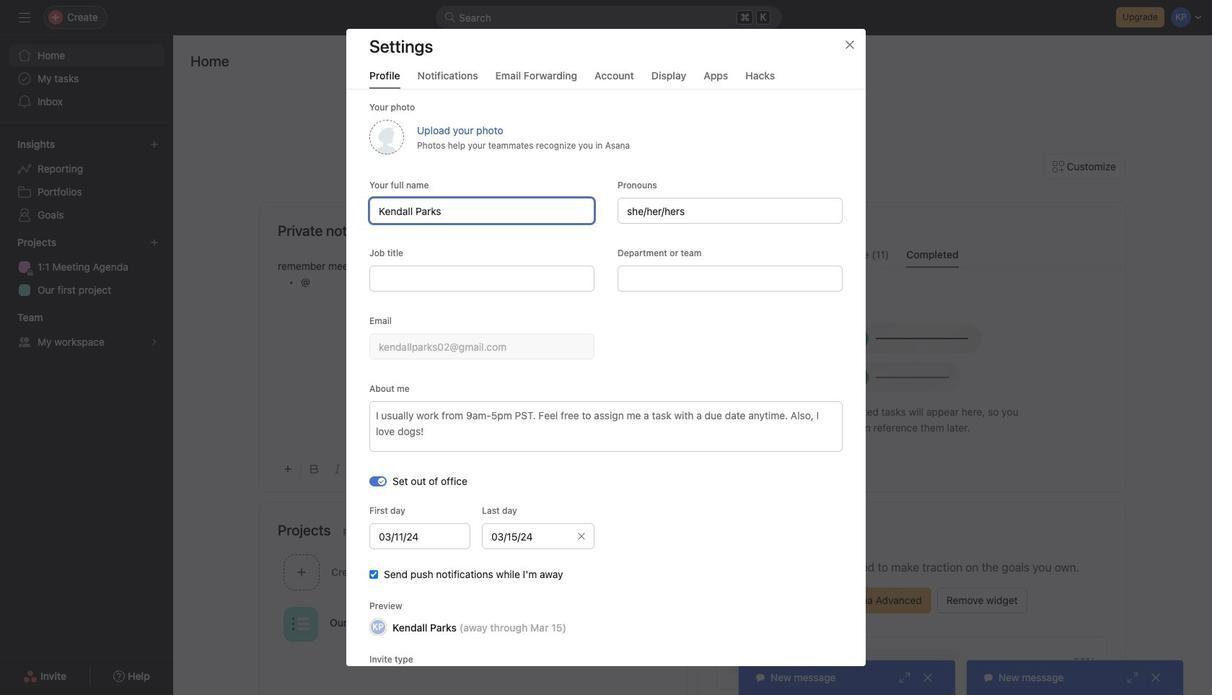 Task type: locate. For each thing, give the bounding box(es) containing it.
add profile photo image
[[717, 215, 751, 250]]

projects element
[[0, 230, 173, 305]]

None text field
[[370, 198, 595, 224], [370, 266, 595, 292], [618, 266, 843, 292], [370, 198, 595, 224], [370, 266, 595, 292], [618, 266, 843, 292]]

strikethrough image
[[380, 465, 388, 473]]

people image
[[488, 563, 506, 581]]

document
[[278, 258, 669, 447]]

0 horizontal spatial close image
[[844, 39, 856, 51]]

0 vertical spatial close image
[[844, 39, 856, 51]]

insights element
[[0, 131, 173, 230]]

expand new message image
[[899, 672, 911, 683]]

None text field
[[370, 333, 595, 359], [370, 523, 471, 549], [370, 333, 595, 359], [370, 523, 471, 549]]

Third-person pronouns (e.g. she/her/hers) text field
[[618, 198, 843, 224]]

italics image
[[333, 465, 342, 473]]

switch
[[370, 476, 387, 486]]

toolbar
[[278, 453, 669, 485]]

1 vertical spatial close image
[[1150, 672, 1162, 683]]

global element
[[0, 35, 173, 122]]

None checkbox
[[370, 570, 378, 579]]

close image
[[922, 672, 934, 683]]

close image
[[844, 39, 856, 51], [1150, 672, 1162, 683]]



Task type: vqa. For each thing, say whether or not it's contained in the screenshot.
blank project start from scratch
no



Task type: describe. For each thing, give the bounding box(es) containing it.
bold image
[[310, 465, 319, 473]]

list image
[[292, 615, 310, 633]]

hide sidebar image
[[19, 12, 30, 23]]

expand new message image
[[1127, 672, 1139, 683]]

teams element
[[0, 305, 173, 357]]

Optional text field
[[482, 523, 595, 549]]

clear date image
[[577, 532, 586, 541]]

1 horizontal spatial close image
[[1150, 672, 1162, 683]]

prominent image
[[445, 12, 456, 23]]

upload new photo image
[[370, 120, 404, 154]]

I usually work from 9am-5pm PST. Feel free to assign me a task with a due date anytime. Also, I love dogs! text field
[[370, 401, 843, 452]]



